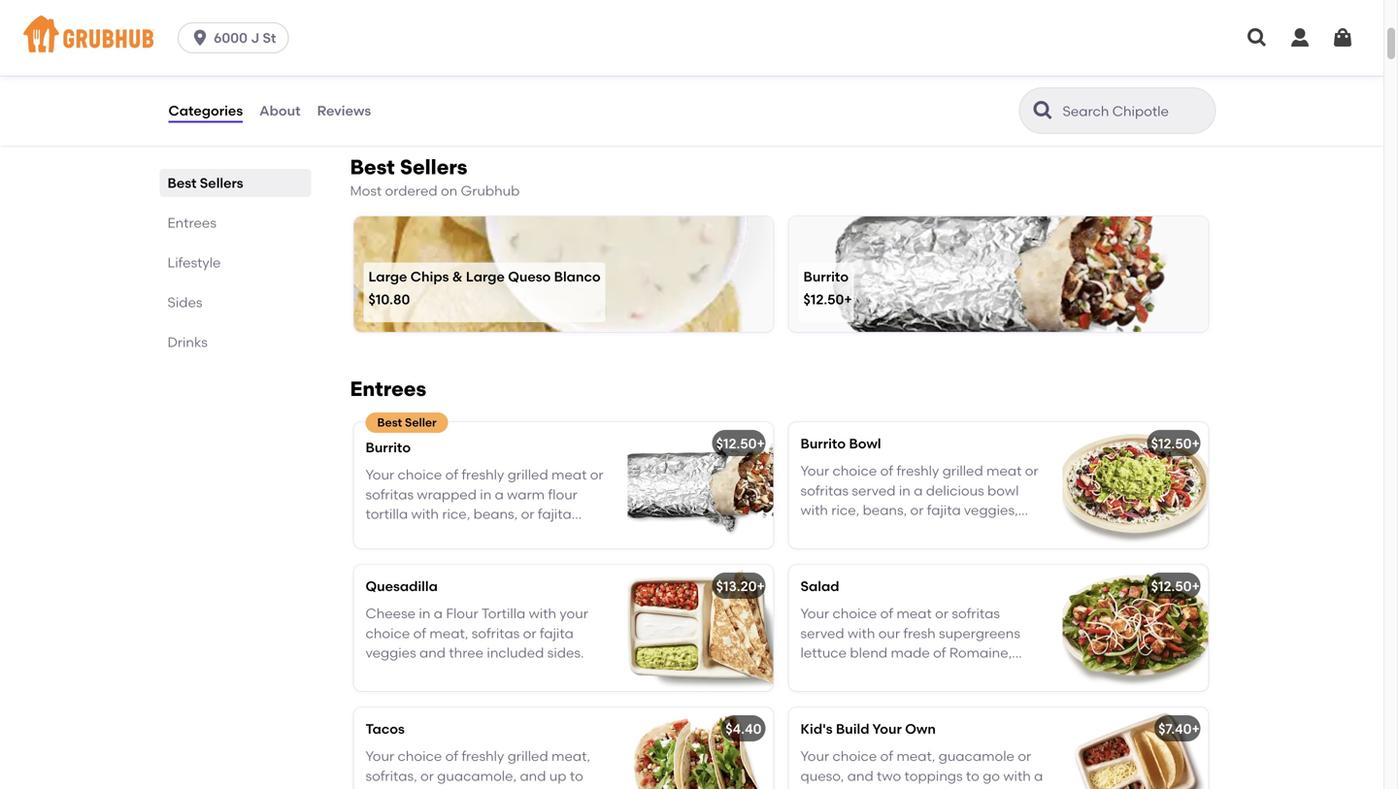 Task type: describe. For each thing, give the bounding box(es) containing it.
with inside cheese in a flour tortilla with your choice of meat, sofritas or fajita veggies and three included sides.
[[529, 606, 557, 622]]

blanco,
[[801, 542, 850, 558]]

burrito for $12.50
[[804, 268, 849, 285]]

with left rice, at the bottom
[[801, 502, 828, 519]]

and inside cheese in a flour tortilla with your choice of meat, sofritas or fajita veggies and three included sides.
[[420, 645, 446, 662]]

1 horizontal spatial entrees
[[350, 377, 427, 401]]

tacos image
[[628, 708, 774, 790]]

sellers for best sellers
[[200, 175, 243, 191]]

$13.20
[[716, 578, 757, 595]]

included
[[487, 645, 544, 662]]

meat, inside cheese in a flour tortilla with your choice of meat, sofritas or fajita veggies and three included sides.
[[430, 625, 468, 642]]

reviews button
[[316, 76, 372, 146]]

in inside cheese in a flour tortilla with your choice of meat, sofritas or fajita veggies and three included sides.
[[419, 606, 431, 622]]

corn
[[889, 788, 919, 790]]

cheese in a flour tortilla with your choice of meat, sofritas or fajita veggies and three included sides.
[[366, 606, 588, 662]]

and inside your choice of meat, guacamole or queso, and two toppings to go with a pair of crispy corn or soft flo
[[848, 768, 874, 785]]

of inside cheese in a flour tortilla with your choice of meat, sofritas or fajita veggies and three included sides.
[[413, 625, 426, 642]]

soft inside 'your choice of freshly grilled meat, sofritas, or guacamole, and up to five toppings served in a soft'
[[528, 788, 552, 790]]

chips
[[411, 268, 449, 285]]

0 horizontal spatial entrees
[[168, 215, 217, 231]]

of for kid's build your own
[[881, 748, 894, 765]]

your choice of freshly grilled meat or sofritas served in a delicious bowl with rice, beans, or fajita veggies, and topped with guac, salsa, queso blanco, sour cream or cheese.
[[801, 463, 1039, 558]]

or right meat
[[1025, 463, 1039, 479]]

queso
[[995, 522, 1035, 539]]

and inside 'your choice of freshly grilled meat, sofritas, or guacamole, and up to five toppings served in a soft'
[[520, 768, 546, 785]]

bowl
[[849, 435, 882, 452]]

grilled for meat,
[[508, 748, 548, 765]]

lifestyle
[[168, 254, 221, 271]]

with up cream
[[882, 522, 910, 539]]

of for tacos
[[445, 748, 459, 765]]

seller
[[405, 416, 437, 430]]

cheese
[[366, 606, 416, 622]]

freshly for and
[[462, 748, 504, 765]]

search icon image
[[1032, 99, 1055, 122]]

categories button
[[168, 76, 244, 146]]

preorder
[[191, 19, 249, 36]]

choice for kid's build your own
[[833, 748, 877, 765]]

burrito image
[[628, 422, 774, 549]]

best sellers most ordered on grubhub
[[350, 155, 520, 199]]

sour
[[853, 542, 882, 558]]

$4.40
[[726, 721, 762, 738]]

queso
[[508, 268, 551, 285]]

ordered
[[385, 183, 438, 199]]

tacos
[[366, 721, 405, 738]]

2 large from the left
[[466, 268, 505, 285]]

Search Chipotle search field
[[1061, 102, 1210, 120]]

drinks
[[168, 334, 208, 351]]

your for your choice of meat, guacamole or queso, and two toppings to go with a pair of crispy corn or soft flo
[[801, 748, 830, 765]]

a inside your choice of meat, guacamole or queso, and two toppings to go with a pair of crispy corn or soft flo
[[1035, 768, 1043, 785]]

go
[[983, 768, 1000, 785]]

meat, inside your choice of meat, guacamole or queso, and two toppings to go with a pair of crispy corn or soft flo
[[897, 748, 936, 765]]

choice inside cheese in a flour tortilla with your choice of meat, sofritas or fajita veggies and three included sides.
[[366, 625, 410, 642]]

in inside 'your choice of freshly grilled meat, sofritas, or guacamole, and up to five toppings served in a soft'
[[501, 788, 512, 790]]

burrito bowl image
[[1063, 422, 1209, 549]]

or up guac,
[[911, 502, 924, 519]]

guac,
[[913, 522, 951, 539]]

sofritas inside the your choice of freshly grilled meat or sofritas served in a delicious bowl with rice, beans, or fajita veggies, and topped with guac, salsa, queso blanco, sour cream or cheese.
[[801, 483, 849, 499]]

preorder button
[[168, 10, 249, 45]]

main navigation navigation
[[0, 0, 1384, 76]]

salad
[[801, 578, 840, 595]]

your choice of meat, guacamole or queso, and two toppings to go with a pair of crispy corn or soft flo
[[801, 748, 1043, 790]]

or right 'corn'
[[922, 788, 935, 790]]

salsa,
[[954, 522, 991, 539]]

guacamole,
[[437, 768, 517, 785]]

$12.50 + for burrito bowl
[[1152, 435, 1200, 452]]

in inside the your choice of freshly grilled meat or sofritas served in a delicious bowl with rice, beans, or fajita veggies, and topped with guac, salsa, queso blanco, sour cream or cheese.
[[899, 483, 911, 499]]

veggies,
[[964, 502, 1019, 519]]

veggies
[[366, 645, 416, 662]]

quesadilla
[[366, 578, 438, 595]]

build
[[836, 721, 870, 738]]

grilled for meat
[[943, 463, 984, 479]]



Task type: vqa. For each thing, say whether or not it's contained in the screenshot.
leftmost TOPPINGS
yes



Task type: locate. For each thing, give the bounding box(es) containing it.
your for your choice of freshly grilled meat, sofritas, or guacamole, and up to five toppings served in a soft 
[[366, 748, 394, 765]]

own
[[905, 721, 936, 738]]

of inside the your choice of freshly grilled meat or sofritas served in a delicious bowl with rice, beans, or fajita veggies, and topped with guac, salsa, queso blanco, sour cream or cheese.
[[881, 463, 894, 479]]

grilled inside the your choice of freshly grilled meat or sofritas served in a delicious bowl with rice, beans, or fajita veggies, and topped with guac, salsa, queso blanco, sour cream or cheese.
[[943, 463, 984, 479]]

sellers up on
[[400, 155, 468, 180]]

or right sofritas,
[[421, 768, 434, 785]]

and left up
[[520, 768, 546, 785]]

best
[[350, 155, 395, 180], [168, 175, 197, 191], [377, 416, 402, 430]]

freshly
[[897, 463, 940, 479], [462, 748, 504, 765]]

+ for burrito bowl
[[1192, 435, 1200, 452]]

to right up
[[570, 768, 584, 785]]

soft
[[528, 788, 552, 790], [939, 788, 963, 790]]

+ for kid's build your own
[[1192, 721, 1200, 738]]

0 horizontal spatial fajita
[[540, 625, 574, 642]]

rice,
[[832, 502, 860, 519]]

of for burrito bowl
[[881, 463, 894, 479]]

or
[[1025, 463, 1039, 479], [911, 502, 924, 519], [931, 542, 945, 558], [523, 625, 537, 642], [1018, 748, 1032, 765], [421, 768, 434, 785], [922, 788, 935, 790]]

1 horizontal spatial grilled
[[943, 463, 984, 479]]

1 horizontal spatial served
[[852, 483, 896, 499]]

in up beans,
[[899, 483, 911, 499]]

1 horizontal spatial to
[[966, 768, 980, 785]]

+ for quesadilla
[[757, 578, 765, 595]]

choice up sofritas,
[[398, 748, 442, 765]]

large up $10.80
[[369, 268, 407, 285]]

1 horizontal spatial soft
[[939, 788, 963, 790]]

0 horizontal spatial in
[[419, 606, 431, 622]]

and left three
[[420, 645, 446, 662]]

three
[[449, 645, 484, 662]]

1 large from the left
[[369, 268, 407, 285]]

a down guacamole,
[[515, 788, 524, 790]]

served
[[852, 483, 896, 499], [453, 788, 497, 790]]

choice inside your choice of meat, guacamole or queso, and two toppings to go with a pair of crispy corn or soft flo
[[833, 748, 877, 765]]

0 vertical spatial served
[[852, 483, 896, 499]]

and up the crispy
[[848, 768, 874, 785]]

$12.50 inside burrito $12.50 +
[[804, 291, 844, 308]]

meat, down flour
[[430, 625, 468, 642]]

$12.50
[[804, 291, 844, 308], [716, 435, 757, 452], [1152, 435, 1192, 452], [1152, 578, 1192, 595]]

sides
[[168, 294, 202, 311]]

0 vertical spatial toppings
[[905, 768, 963, 785]]

1 vertical spatial fajita
[[540, 625, 574, 642]]

a
[[914, 483, 923, 499], [434, 606, 443, 622], [1035, 768, 1043, 785], [515, 788, 524, 790]]

choice inside 'your choice of freshly grilled meat, sofritas, or guacamole, and up to five toppings served in a soft'
[[398, 748, 442, 765]]

0 horizontal spatial served
[[453, 788, 497, 790]]

a inside 'your choice of freshly grilled meat, sofritas, or guacamole, and up to five toppings served in a soft'
[[515, 788, 524, 790]]

your
[[560, 606, 588, 622]]

1 vertical spatial toppings
[[392, 788, 450, 790]]

bowl
[[988, 483, 1019, 499]]

of inside 'your choice of freshly grilled meat, sofritas, or guacamole, and up to five toppings served in a soft'
[[445, 748, 459, 765]]

1 vertical spatial entrees
[[350, 377, 427, 401]]

meat
[[987, 463, 1022, 479]]

$10.80
[[369, 291, 410, 308]]

1 vertical spatial in
[[419, 606, 431, 622]]

large right &
[[466, 268, 505, 285]]

0 horizontal spatial freshly
[[462, 748, 504, 765]]

toppings inside 'your choice of freshly grilled meat, sofritas, or guacamole, and up to five toppings served in a soft'
[[392, 788, 450, 790]]

served up beans,
[[852, 483, 896, 499]]

sofritas
[[801, 483, 849, 499], [472, 625, 520, 642]]

of
[[881, 463, 894, 479], [413, 625, 426, 642], [445, 748, 459, 765], [881, 748, 894, 765], [830, 788, 843, 790]]

burrito
[[804, 268, 849, 285], [801, 435, 846, 452], [366, 439, 411, 456]]

&
[[452, 268, 463, 285]]

6000
[[214, 30, 248, 46]]

cream
[[885, 542, 928, 558]]

a right go
[[1035, 768, 1043, 785]]

choice for burrito bowl
[[833, 463, 877, 479]]

freshly inside 'your choice of freshly grilled meat, sofritas, or guacamole, and up to five toppings served in a soft'
[[462, 748, 504, 765]]

$12.50 + for salad
[[1152, 578, 1200, 595]]

fajita inside cheese in a flour tortilla with your choice of meat, sofritas or fajita veggies and three included sides.
[[540, 625, 574, 642]]

6000 j st button
[[178, 22, 297, 53]]

+ inside burrito $12.50 +
[[844, 291, 853, 308]]

large chips & large queso blanco $10.80
[[369, 268, 601, 308]]

sellers inside best sellers most ordered on grubhub
[[400, 155, 468, 180]]

1 vertical spatial grilled
[[508, 748, 548, 765]]

queso,
[[801, 768, 844, 785]]

cheese.
[[948, 542, 999, 558]]

best sellers
[[168, 175, 243, 191]]

categories
[[169, 102, 243, 119]]

five
[[366, 788, 389, 790]]

svg image inside 6000 j st button
[[190, 28, 210, 48]]

freshly inside the your choice of freshly grilled meat or sofritas served in a delicious bowl with rice, beans, or fajita veggies, and topped with guac, salsa, queso blanco, sour cream or cheese.
[[897, 463, 940, 479]]

1 horizontal spatial toppings
[[905, 768, 963, 785]]

of up veggies at the bottom
[[413, 625, 426, 642]]

1 horizontal spatial fajita
[[927, 502, 961, 519]]

sofritas up rice, at the bottom
[[801, 483, 849, 499]]

and
[[801, 522, 827, 539], [420, 645, 446, 662], [520, 768, 546, 785], [848, 768, 874, 785]]

0 vertical spatial entrees
[[168, 215, 217, 231]]

or inside 'your choice of freshly grilled meat, sofritas, or guacamole, and up to five toppings served in a soft'
[[421, 768, 434, 785]]

soft down guacamole
[[939, 788, 963, 790]]

fajita
[[927, 502, 961, 519], [540, 625, 574, 642]]

toppings down sofritas,
[[392, 788, 450, 790]]

served down guacamole,
[[453, 788, 497, 790]]

grilled up guacamole,
[[508, 748, 548, 765]]

beans,
[[863, 502, 907, 519]]

$7.40
[[1159, 721, 1192, 738]]

about button
[[259, 76, 302, 146]]

quesadilla image
[[628, 565, 774, 691]]

burrito for bowl
[[801, 435, 846, 452]]

on
[[441, 183, 458, 199]]

toppings up 'corn'
[[905, 768, 963, 785]]

2 soft from the left
[[939, 788, 963, 790]]

sofritas inside cheese in a flour tortilla with your choice of meat, sofritas or fajita veggies and three included sides.
[[472, 625, 520, 642]]

1 horizontal spatial sellers
[[400, 155, 468, 180]]

your up sofritas,
[[366, 748, 394, 765]]

1 to from the left
[[570, 768, 584, 785]]

1 horizontal spatial sofritas
[[801, 483, 849, 499]]

svg image inside preorder button
[[168, 18, 187, 37]]

best down categories button
[[168, 175, 197, 191]]

entrees
[[168, 215, 217, 231], [350, 377, 427, 401]]

sofritas,
[[366, 768, 417, 785]]

in right cheese
[[419, 606, 431, 622]]

st
[[263, 30, 276, 46]]

fajita inside the your choice of freshly grilled meat or sofritas served in a delicious bowl with rice, beans, or fajita veggies, and topped with guac, salsa, queso blanco, sour cream or cheese.
[[927, 502, 961, 519]]

or right guacamole
[[1018, 748, 1032, 765]]

toppings inside your choice of meat, guacamole or queso, and two toppings to go with a pair of crispy corn or soft flo
[[905, 768, 963, 785]]

burrito inside burrito $12.50 +
[[804, 268, 849, 285]]

served inside the your choice of freshly grilled meat or sofritas served in a delicious bowl with rice, beans, or fajita veggies, and topped with guac, salsa, queso blanco, sour cream or cheese.
[[852, 483, 896, 499]]

of down queso, at the right of the page
[[830, 788, 843, 790]]

svg image
[[168, 18, 187, 37], [1289, 26, 1312, 50], [1332, 26, 1355, 50], [190, 28, 210, 48]]

0 horizontal spatial sofritas
[[472, 625, 520, 642]]

in
[[899, 483, 911, 499], [419, 606, 431, 622], [501, 788, 512, 790]]

choice down build
[[833, 748, 877, 765]]

grubhub
[[461, 183, 520, 199]]

your for your choice of freshly grilled meat or sofritas served in a delicious bowl with rice, beans, or fajita veggies, and topped with guac, salsa, queso blanco, sour cream or cheese.
[[801, 463, 830, 479]]

of up the two
[[881, 748, 894, 765]]

your choice of freshly grilled meat, sofritas, or guacamole, and up to five toppings served in a soft 
[[366, 748, 590, 790]]

grilled
[[943, 463, 984, 479], [508, 748, 548, 765]]

0 vertical spatial grilled
[[943, 463, 984, 479]]

with left your
[[529, 606, 557, 622]]

best for best seller
[[377, 416, 402, 430]]

0 horizontal spatial toppings
[[392, 788, 450, 790]]

sellers down categories button
[[200, 175, 243, 191]]

meat, down own at the bottom
[[897, 748, 936, 765]]

0 horizontal spatial meat,
[[430, 625, 468, 642]]

0 vertical spatial fajita
[[927, 502, 961, 519]]

burrito $12.50 +
[[804, 268, 853, 308]]

meat, inside 'your choice of freshly grilled meat, sofritas, or guacamole, and up to five toppings served in a soft'
[[552, 748, 590, 765]]

j
[[251, 30, 259, 46]]

your inside the your choice of freshly grilled meat or sofritas served in a delicious bowl with rice, beans, or fajita veggies, and topped with guac, salsa, queso blanco, sour cream or cheese.
[[801, 463, 830, 479]]

choice inside the your choice of freshly grilled meat or sofritas served in a delicious bowl with rice, beans, or fajita veggies, and topped with guac, salsa, queso blanco, sour cream or cheese.
[[833, 463, 877, 479]]

2 horizontal spatial meat,
[[897, 748, 936, 765]]

1 vertical spatial freshly
[[462, 748, 504, 765]]

burrito bowl
[[801, 435, 882, 452]]

2 horizontal spatial in
[[899, 483, 911, 499]]

or inside cheese in a flour tortilla with your choice of meat, sofritas or fajita veggies and three included sides.
[[523, 625, 537, 642]]

your inside 'your choice of freshly grilled meat, sofritas, or guacamole, and up to five toppings served in a soft'
[[366, 748, 394, 765]]

freshly up guacamole,
[[462, 748, 504, 765]]

svg image
[[1246, 26, 1269, 50]]

soft inside your choice of meat, guacamole or queso, and two toppings to go with a pair of crispy corn or soft flo
[[939, 788, 963, 790]]

freshly for in
[[897, 463, 940, 479]]

$13.20 +
[[716, 578, 765, 595]]

kid's
[[801, 721, 833, 738]]

1 soft from the left
[[528, 788, 552, 790]]

kid's build your own
[[801, 721, 936, 738]]

0 horizontal spatial to
[[570, 768, 584, 785]]

with right go
[[1004, 768, 1031, 785]]

your down burrito bowl
[[801, 463, 830, 479]]

0 horizontal spatial large
[[369, 268, 407, 285]]

reviews
[[317, 102, 371, 119]]

0 horizontal spatial soft
[[528, 788, 552, 790]]

1 horizontal spatial large
[[466, 268, 505, 285]]

best seller
[[377, 416, 437, 430]]

choice for tacos
[[398, 748, 442, 765]]

salad image
[[1063, 565, 1209, 691]]

2 to from the left
[[966, 768, 980, 785]]

of down bowl
[[881, 463, 894, 479]]

a left flour
[[434, 606, 443, 622]]

choice down cheese
[[366, 625, 410, 642]]

choice down bowl
[[833, 463, 877, 479]]

+
[[844, 291, 853, 308], [757, 435, 765, 452], [1192, 435, 1200, 452], [757, 578, 765, 595], [1192, 578, 1200, 595], [1192, 721, 1200, 738]]

0 vertical spatial freshly
[[897, 463, 940, 479]]

grilled inside 'your choice of freshly grilled meat, sofritas, or guacamole, and up to five toppings served in a soft'
[[508, 748, 548, 765]]

choice
[[833, 463, 877, 479], [366, 625, 410, 642], [398, 748, 442, 765], [833, 748, 877, 765]]

fajita up sides.
[[540, 625, 574, 642]]

1 horizontal spatial meat,
[[552, 748, 590, 765]]

sofritas down tortilla
[[472, 625, 520, 642]]

of up guacamole,
[[445, 748, 459, 765]]

1 vertical spatial sofritas
[[472, 625, 520, 642]]

your left own at the bottom
[[873, 721, 902, 738]]

best left seller on the left bottom of page
[[377, 416, 402, 430]]

6000 j st
[[214, 30, 276, 46]]

your inside your choice of meat, guacamole or queso, and two toppings to go with a pair of crispy corn or soft flo
[[801, 748, 830, 765]]

1 vertical spatial served
[[453, 788, 497, 790]]

or down guac,
[[931, 542, 945, 558]]

to left go
[[966, 768, 980, 785]]

+ for salad
[[1192, 578, 1200, 595]]

with inside your choice of meat, guacamole or queso, and two toppings to go with a pair of crispy corn or soft flo
[[1004, 768, 1031, 785]]

1 horizontal spatial freshly
[[897, 463, 940, 479]]

about
[[259, 102, 301, 119]]

to
[[570, 768, 584, 785], [966, 768, 980, 785]]

best for best sellers
[[168, 175, 197, 191]]

served inside 'your choice of freshly grilled meat, sofritas, or guacamole, and up to five toppings served in a soft'
[[453, 788, 497, 790]]

two
[[877, 768, 902, 785]]

and up blanco,
[[801, 522, 827, 539]]

toppings
[[905, 768, 963, 785], [392, 788, 450, 790]]

soft down up
[[528, 788, 552, 790]]

$7.40 +
[[1159, 721, 1200, 738]]

large
[[369, 268, 407, 285], [466, 268, 505, 285]]

most
[[350, 183, 382, 199]]

entrees up lifestyle
[[168, 215, 217, 231]]

1 horizontal spatial in
[[501, 788, 512, 790]]

0 horizontal spatial grilled
[[508, 748, 548, 765]]

crispy
[[847, 788, 885, 790]]

up
[[550, 768, 567, 785]]

0 vertical spatial sofritas
[[801, 483, 849, 499]]

to inside 'your choice of freshly grilled meat, sofritas, or guacamole, and up to five toppings served in a soft'
[[570, 768, 584, 785]]

flour
[[446, 606, 479, 622]]

topped
[[830, 522, 879, 539]]

sellers
[[400, 155, 468, 180], [200, 175, 243, 191]]

a inside cheese in a flour tortilla with your choice of meat, sofritas or fajita veggies and three included sides.
[[434, 606, 443, 622]]

a inside the your choice of freshly grilled meat or sofritas served in a delicious bowl with rice, beans, or fajita veggies, and topped with guac, salsa, queso blanco, sour cream or cheese.
[[914, 483, 923, 499]]

to inside your choice of meat, guacamole or queso, and two toppings to go with a pair of crispy corn or soft flo
[[966, 768, 980, 785]]

best for best sellers most ordered on grubhub
[[350, 155, 395, 180]]

best up most
[[350, 155, 395, 180]]

2 vertical spatial in
[[501, 788, 512, 790]]

or up included
[[523, 625, 537, 642]]

entrees up best seller
[[350, 377, 427, 401]]

pair
[[801, 788, 827, 790]]

sides.
[[548, 645, 584, 662]]

your
[[801, 463, 830, 479], [873, 721, 902, 738], [366, 748, 394, 765], [801, 748, 830, 765]]

guacamole
[[939, 748, 1015, 765]]

tortilla
[[482, 606, 526, 622]]

grilled up the delicious
[[943, 463, 984, 479]]

kid's build your own image
[[1063, 708, 1209, 790]]

$12.50 +
[[716, 435, 765, 452], [1152, 435, 1200, 452], [1152, 578, 1200, 595]]

fajita down the delicious
[[927, 502, 961, 519]]

blanco
[[554, 268, 601, 285]]

0 vertical spatial in
[[899, 483, 911, 499]]

meat,
[[430, 625, 468, 642], [552, 748, 590, 765], [897, 748, 936, 765]]

best inside best sellers most ordered on grubhub
[[350, 155, 395, 180]]

your up queso, at the right of the page
[[801, 748, 830, 765]]

meat, up up
[[552, 748, 590, 765]]

a left the delicious
[[914, 483, 923, 499]]

and inside the your choice of freshly grilled meat or sofritas served in a delicious bowl with rice, beans, or fajita veggies, and topped with guac, salsa, queso blanco, sour cream or cheese.
[[801, 522, 827, 539]]

freshly up the delicious
[[897, 463, 940, 479]]

delicious
[[926, 483, 985, 499]]

0 horizontal spatial sellers
[[200, 175, 243, 191]]

sellers for best sellers most ordered on grubhub
[[400, 155, 468, 180]]

in down guacamole,
[[501, 788, 512, 790]]



